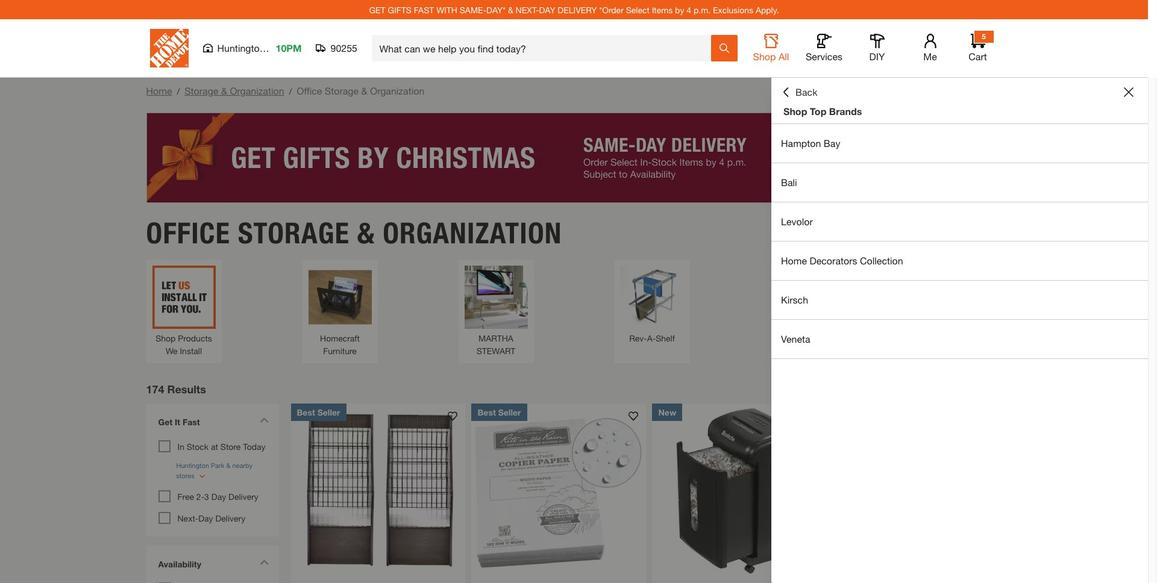 Task type: locate. For each thing, give the bounding box(es) containing it.
menu containing hampton bay
[[772, 124, 1149, 359]]

menu
[[772, 124, 1149, 359]]

in stock at store today link
[[178, 442, 266, 452]]

me
[[924, 51, 938, 62]]

home decorators collection
[[782, 255, 904, 267]]

home down the home depot logo
[[146, 85, 172, 96]]

products
[[178, 333, 212, 343]]

same-
[[460, 5, 487, 15]]

174 results
[[146, 383, 206, 396]]

5
[[983, 32, 987, 41]]

home inside menu
[[782, 255, 808, 267]]

day right "3"
[[212, 492, 226, 502]]

delivery right "3"
[[229, 492, 259, 502]]

diy button
[[858, 34, 897, 63]]

0 vertical spatial home
[[146, 85, 172, 96]]

collection
[[861, 255, 904, 267]]

1 best seller from the left
[[297, 407, 340, 418]]

&
[[508, 5, 514, 15], [221, 85, 227, 96], [362, 85, 368, 96], [357, 216, 375, 251]]

feedback link image
[[1142, 204, 1158, 269]]

hampton bay
[[782, 138, 841, 149]]

kirsch link
[[772, 281, 1149, 320]]

0 vertical spatial shop
[[754, 51, 776, 62]]

30 l/7.9 gal. paper shredder cross cut document shredder for credit card/cd/junk mail shredder for office home image
[[653, 404, 828, 579]]

day down "3"
[[199, 514, 213, 524]]

1 vertical spatial office
[[146, 216, 230, 251]]

2 best from the left
[[478, 407, 496, 418]]

/ right home link
[[177, 86, 180, 96]]

shop for shop all
[[754, 51, 776, 62]]

shop inside shop products we install
[[156, 333, 176, 343]]

martha stewart image
[[465, 266, 528, 329]]

delivery down the free 2-3 day delivery
[[216, 514, 246, 524]]

1 horizontal spatial home
[[782, 255, 808, 267]]

brands
[[830, 106, 863, 117]]

fast
[[414, 5, 434, 15]]

bali
[[782, 177, 798, 188]]

0 horizontal spatial best
[[297, 407, 315, 418]]

veneta link
[[772, 320, 1149, 359]]

delivery
[[229, 492, 259, 502], [216, 514, 246, 524]]

shop products we install link
[[152, 266, 216, 357]]

day*
[[487, 5, 506, 15]]

/ down the 10pm
[[289, 86, 292, 96]]

shop top brands
[[784, 106, 863, 117]]

2 seller from the left
[[499, 407, 521, 418]]

2 horizontal spatial shop
[[784, 106, 808, 117]]

in
[[178, 442, 184, 452]]

next-
[[178, 514, 199, 524]]

next-day delivery
[[178, 514, 246, 524]]

1 vertical spatial delivery
[[216, 514, 246, 524]]

3
[[204, 492, 209, 502]]

next-day delivery link
[[178, 514, 246, 524]]

home
[[146, 85, 172, 96], [782, 255, 808, 267]]

1 horizontal spatial /
[[289, 86, 292, 96]]

me button
[[912, 34, 950, 63]]

*order
[[600, 5, 624, 15]]

1 vertical spatial day
[[199, 514, 213, 524]]

all-weather 8-1/2 in. x 11 in. 20 lbs. bulk copier paper, white (500-sheet pack) image
[[472, 404, 647, 579]]

0 horizontal spatial seller
[[318, 407, 340, 418]]

next-
[[516, 5, 539, 15]]

1 horizontal spatial shop
[[754, 51, 776, 62]]

2 best seller from the left
[[478, 407, 521, 418]]

shop
[[754, 51, 776, 62], [784, 106, 808, 117], [156, 333, 176, 343]]

best
[[297, 407, 315, 418], [478, 407, 496, 418]]

2 vertical spatial shop
[[156, 333, 176, 343]]

shop products we install image
[[152, 266, 216, 329]]

martha stewart
[[477, 333, 516, 356]]

1 horizontal spatial seller
[[499, 407, 521, 418]]

delivery
[[558, 5, 597, 15]]

174
[[146, 383, 164, 396]]

get gifts fast with same-day* & next-day delivery *order select items by 4 p.m. exclusions apply.
[[369, 5, 780, 15]]

0 horizontal spatial office
[[146, 216, 230, 251]]

best seller for 'wooden free standing 6-tier display literature brochure magazine rack in black (2-pack)' image
[[297, 407, 340, 418]]

home up kirsch
[[782, 255, 808, 267]]

0 vertical spatial day
[[212, 492, 226, 502]]

mounted
[[801, 333, 835, 343]]

results
[[167, 383, 206, 396]]

bay
[[824, 138, 841, 149]]

0 horizontal spatial home
[[146, 85, 172, 96]]

90255
[[331, 42, 358, 54]]

0 vertical spatial delivery
[[229, 492, 259, 502]]

1 seller from the left
[[318, 407, 340, 418]]

office
[[297, 85, 322, 96], [146, 216, 230, 251]]

1 best from the left
[[297, 407, 315, 418]]

seller
[[318, 407, 340, 418], [499, 407, 521, 418]]

0 horizontal spatial shop
[[156, 333, 176, 343]]

1 vertical spatial shop
[[784, 106, 808, 117]]

services button
[[805, 34, 844, 63]]

seller for the all-weather 8-1/2 in. x 11 in. 20 lbs. bulk copier paper, white (500-sheet pack) image
[[499, 407, 521, 418]]

all
[[779, 51, 790, 62]]

back
[[796, 86, 818, 98]]

storage & organization link
[[185, 85, 284, 96]]

/
[[177, 86, 180, 96], [289, 86, 292, 96]]

best seller
[[297, 407, 340, 418], [478, 407, 521, 418]]

hampton bay link
[[772, 124, 1149, 163]]

best for the all-weather 8-1/2 in. x 11 in. 20 lbs. bulk copier paper, white (500-sheet pack) image
[[478, 407, 496, 418]]

install
[[180, 346, 202, 356]]

1 horizontal spatial best seller
[[478, 407, 521, 418]]

wall mounted image
[[777, 266, 840, 329]]

rev a shelf image
[[621, 266, 684, 329]]

0 vertical spatial office
[[297, 85, 322, 96]]

shop up the we at the bottom of page
[[156, 333, 176, 343]]

at
[[211, 442, 218, 452]]

martha
[[479, 333, 514, 343]]

1 vertical spatial home
[[782, 255, 808, 267]]

homecraft furniture
[[320, 333, 360, 356]]

shelf
[[656, 333, 675, 343]]

park
[[268, 42, 287, 54]]

0 horizontal spatial /
[[177, 86, 180, 96]]

rev-a-shelf
[[630, 333, 675, 343]]

select
[[626, 5, 650, 15]]

availability
[[158, 559, 201, 570]]

storage
[[185, 85, 219, 96], [325, 85, 359, 96], [238, 216, 350, 251]]

shop left all
[[754, 51, 776, 62]]

p.m.
[[694, 5, 711, 15]]

get it fast
[[158, 417, 200, 427]]

exclusions
[[713, 5, 754, 15]]

shop down back button
[[784, 106, 808, 117]]

office supplies image
[[933, 266, 997, 329]]

levolor
[[782, 216, 813, 227]]

2-
[[197, 492, 205, 502]]

organization
[[230, 85, 284, 96], [370, 85, 425, 96], [383, 216, 562, 251]]

best seller for the all-weather 8-1/2 in. x 11 in. 20 lbs. bulk copier paper, white (500-sheet pack) image
[[478, 407, 521, 418]]

shop inside button
[[754, 51, 776, 62]]

0 horizontal spatial best seller
[[297, 407, 340, 418]]

1 horizontal spatial best
[[478, 407, 496, 418]]

shop products we install
[[156, 333, 212, 356]]

back button
[[782, 86, 818, 98]]

drawer close image
[[1125, 87, 1134, 97]]



Task type: vqa. For each thing, say whether or not it's contained in the screenshot.
Verify
no



Task type: describe. For each thing, give the bounding box(es) containing it.
shop all
[[754, 51, 790, 62]]

veneta
[[782, 334, 811, 345]]

by
[[676, 5, 685, 15]]

sponsored banner image
[[146, 113, 1003, 203]]

huntington park
[[217, 42, 287, 54]]

levolor link
[[772, 203, 1149, 241]]

apply.
[[756, 5, 780, 15]]

we
[[166, 346, 178, 356]]

today
[[243, 442, 266, 452]]

free
[[178, 492, 194, 502]]

cart 5
[[969, 32, 988, 62]]

10pm
[[276, 42, 302, 54]]

availability link
[[152, 552, 273, 580]]

rev-
[[630, 333, 648, 343]]

get
[[158, 417, 173, 427]]

huntington
[[217, 42, 265, 54]]

diy
[[870, 51, 886, 62]]

office storage & organization
[[146, 216, 562, 251]]

gifts
[[388, 5, 412, 15]]

stewart
[[477, 346, 516, 356]]

a-
[[648, 333, 656, 343]]

top
[[810, 106, 827, 117]]

home for home / storage & organization / office storage & organization
[[146, 85, 172, 96]]

2 / from the left
[[289, 86, 292, 96]]

home decorators collection link
[[772, 242, 1149, 280]]

free 2-3 day delivery link
[[178, 492, 259, 502]]

shop for shop products we install
[[156, 333, 176, 343]]

homecraft furniture image
[[308, 266, 372, 329]]

rev-a-shelf link
[[621, 266, 684, 345]]

shop all button
[[752, 34, 791, 63]]

1 / from the left
[[177, 86, 180, 96]]

wall
[[783, 333, 799, 343]]

items
[[652, 5, 673, 15]]

day
[[539, 5, 556, 15]]

homecraft furniture link
[[308, 266, 372, 357]]

wall mounted link
[[777, 266, 840, 345]]

free 2-3 day delivery
[[178, 492, 259, 502]]

What can we help you find today? search field
[[380, 36, 711, 61]]

bali link
[[772, 163, 1149, 202]]

services
[[806, 51, 843, 62]]

new
[[659, 407, 677, 418]]

martha stewart link
[[465, 266, 528, 357]]

wall mounted
[[783, 333, 835, 343]]

in stock at store today
[[178, 442, 266, 452]]

stock
[[187, 442, 209, 452]]

the home depot logo image
[[150, 29, 188, 68]]

90255 button
[[316, 42, 358, 54]]

1 horizontal spatial office
[[297, 85, 322, 96]]

kirsch
[[782, 294, 809, 306]]

fast
[[183, 417, 200, 427]]

wooden free standing 6-tier display literature brochure magazine rack in black (2-pack) image
[[291, 404, 466, 579]]

shop for shop top brands
[[784, 106, 808, 117]]

best for 'wooden free standing 6-tier display literature brochure magazine rack in black (2-pack)' image
[[297, 407, 315, 418]]

seller for 'wooden free standing 6-tier display literature brochure magazine rack in black (2-pack)' image
[[318, 407, 340, 418]]

decorators
[[810, 255, 858, 267]]

with
[[437, 5, 458, 15]]

get
[[369, 5, 386, 15]]

home for home decorators collection
[[782, 255, 808, 267]]

home link
[[146, 85, 172, 96]]

home / storage & organization / office storage & organization
[[146, 85, 425, 96]]

furniture
[[323, 346, 357, 356]]

store
[[221, 442, 241, 452]]

get it fast link
[[152, 410, 273, 438]]

cart
[[969, 51, 988, 62]]

hampton
[[782, 138, 822, 149]]

4
[[687, 5, 692, 15]]

it
[[175, 417, 180, 427]]



